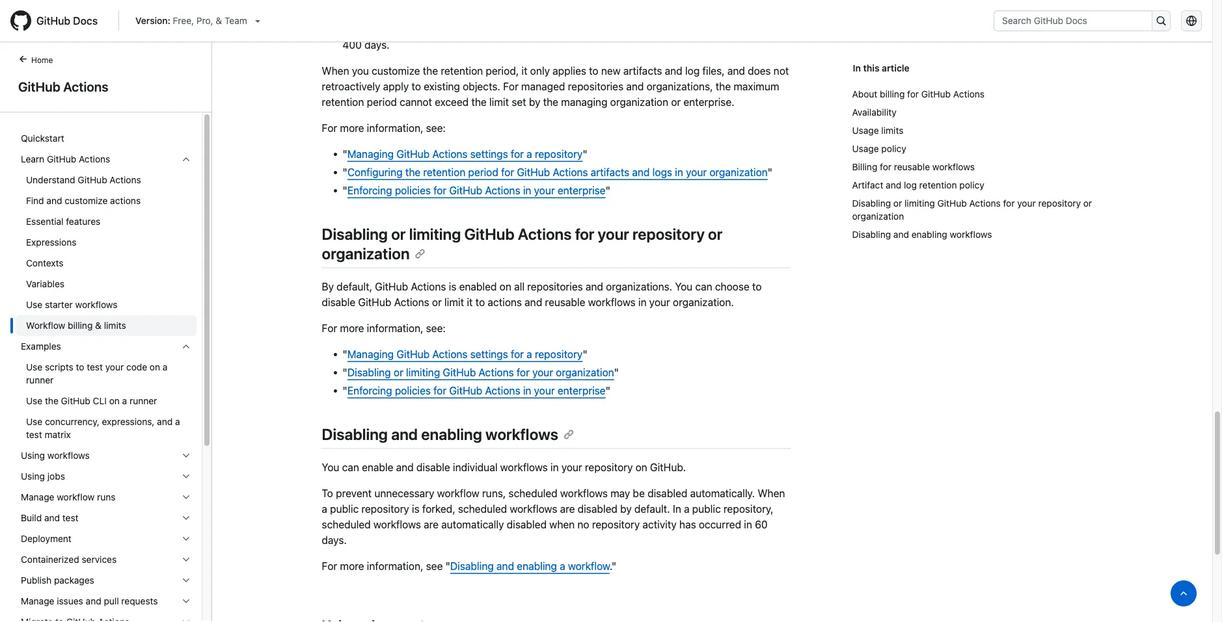 Task type: locate. For each thing, give the bounding box(es) containing it.
2 enforcing policies for github actions in your enterprise link from the top
[[348, 385, 606, 397]]

1 examples element from the top
[[10, 337, 202, 446]]

workflows
[[933, 162, 975, 173], [950, 229, 992, 240], [588, 297, 636, 309], [75, 300, 118, 311], [486, 426, 558, 444], [47, 451, 90, 462], [500, 462, 548, 474], [560, 488, 608, 500], [510, 504, 557, 516], [374, 519, 421, 532]]

use inside learn github actions element
[[26, 300, 42, 311]]

0 horizontal spatial period
[[367, 96, 397, 108]]

use for use the github cli on a runner
[[26, 396, 42, 407]]

limits up "usage policy"
[[882, 125, 904, 136]]

2 horizontal spatial test
[[87, 362, 103, 373]]

billing down use starter workflows
[[68, 321, 93, 331]]

github inside examples element
[[61, 396, 90, 407]]

1 learn github actions element from the top
[[10, 149, 202, 337]]

manage down publish
[[21, 597, 54, 607]]

can inside by default, github actions is enabled on all repositories and organizations. you can choose to disable github actions or limit it to actions and reusable workflows in your organization.
[[696, 281, 713, 293]]

days. down to
[[322, 535, 347, 547]]

you up retroactively
[[352, 65, 369, 77]]

1 information, from the top
[[367, 122, 423, 134]]

1 horizontal spatial billing
[[880, 89, 905, 100]]

change
[[497, 23, 532, 35]]

use inside the use scripts to test your code on a runner
[[26, 362, 42, 373]]

0 vertical spatial limiting
[[905, 198, 935, 209]]

workflows down organizations.
[[588, 297, 636, 309]]

1 horizontal spatial period
[[468, 166, 499, 179]]

actions inside dropdown button
[[79, 154, 110, 165]]

sc 9kayk9 0 image inside using jobs dropdown button
[[181, 472, 191, 482]]

2 vertical spatial information,
[[367, 561, 423, 573]]

settings for for
[[470, 148, 508, 160]]

2 horizontal spatial scheduled
[[509, 488, 558, 500]]

is inside by default, github actions is enabled on all repositories and organizations. you can choose to disable github actions or limit it to actions and reusable workflows in your organization.
[[449, 281, 457, 293]]

automatically
[[442, 519, 504, 532]]

learn github actions element containing learn github actions
[[10, 149, 202, 337]]

1 horizontal spatial public
[[692, 504, 721, 516]]

disabling or limiting github actions for your repository or organization up all
[[322, 225, 723, 263]]

sc 9kayk9 0 image for packages
[[181, 576, 191, 587]]

manage
[[21, 492, 54, 503], [21, 597, 54, 607]]

workflows down matrix
[[47, 451, 90, 462]]

can up the organization.
[[696, 281, 713, 293]]

a inside " managing github actions settings for a repository " " disabling or limiting github actions for your organization " " enforcing policies for github actions in your enterprise "
[[527, 349, 532, 361]]

enable
[[362, 462, 394, 474]]

1 vertical spatial runner
[[130, 396, 157, 407]]

1 policies from the top
[[395, 184, 431, 197]]

1 managing github actions settings for a repository link from the top
[[348, 148, 583, 160]]

enforcing policies for github actions in your enterprise link for github
[[348, 385, 606, 397]]

is down unnecessary
[[412, 504, 420, 516]]

managing github actions settings for a repository link up disabling or limiting github actions for your organization link
[[348, 349, 583, 361]]

& right pro,
[[216, 15, 222, 26]]

you inside by default, github actions is enabled on all repositories and organizations. you can choose to disable github actions or limit it to actions and reusable workflows in your organization.
[[675, 281, 693, 293]]

are up when
[[560, 504, 575, 516]]

0 horizontal spatial public
[[330, 504, 359, 516]]

on left all
[[500, 281, 512, 293]]

the down 'objects.'
[[472, 96, 487, 108]]

sc 9kayk9 0 image
[[181, 154, 191, 165], [181, 472, 191, 482], [181, 514, 191, 524], [181, 555, 191, 566], [181, 597, 191, 607], [181, 618, 191, 623]]

using jobs button
[[16, 467, 197, 488]]

sc 9kayk9 0 image inside examples dropdown button
[[181, 342, 191, 352]]

2 information, from the top
[[367, 323, 423, 335]]

3 sc 9kayk9 0 image from the top
[[181, 493, 191, 503]]

0 horizontal spatial disable
[[322, 297, 356, 309]]

build and test button
[[16, 508, 197, 529]]

organization inside " managing github actions settings for a repository " " disabling or limiting github actions for your organization " " enforcing policies for github actions in your enterprise "
[[556, 367, 614, 379]]

3 more from the top
[[340, 561, 364, 573]]

1 horizontal spatial limit
[[490, 96, 509, 108]]

1 enforcing from the top
[[348, 184, 392, 197]]

artifacts left the logs
[[591, 166, 630, 179]]

disabling and enabling workflows up individual
[[322, 426, 558, 444]]

for more information, see: down cannot
[[322, 122, 446, 134]]

managing github actions settings for a repository link
[[348, 148, 583, 160], [348, 349, 583, 361]]

sc 9kayk9 0 image inside using workflows dropdown button
[[181, 451, 191, 462]]

github docs
[[36, 15, 98, 27]]

1 horizontal spatial reusable
[[894, 162, 930, 173]]

1 vertical spatial limit
[[445, 297, 464, 309]]

workflow down no
[[568, 561, 610, 573]]

actions
[[110, 196, 141, 206], [488, 297, 522, 309]]

repository
[[535, 148, 583, 160], [1039, 198, 1081, 209], [633, 225, 705, 243], [535, 349, 583, 361], [585, 462, 633, 474], [362, 504, 409, 516], [592, 519, 640, 532]]

sc 9kayk9 0 image inside learn github actions dropdown button
[[181, 154, 191, 165]]

1 horizontal spatial test
[[62, 513, 78, 524]]

actions inside by default, github actions is enabled on all repositories and organizations. you can choose to disable github actions or limit it to actions and reusable workflows in your organization.
[[488, 297, 522, 309]]

1 sc 9kayk9 0 image from the top
[[181, 154, 191, 165]]

period inside for private repositories: you can change this retention period to anywhere between 1 day or 400 days.
[[599, 23, 629, 35]]

1 use from the top
[[26, 300, 42, 311]]

& down use starter workflows link on the left
[[95, 321, 102, 331]]

manage issues and pull requests
[[21, 597, 158, 607]]

or
[[763, 23, 773, 35], [671, 96, 681, 108], [894, 198, 902, 209], [1084, 198, 1092, 209], [391, 225, 406, 243], [708, 225, 723, 243], [432, 297, 442, 309], [394, 367, 403, 379]]

2 sc 9kayk9 0 image from the top
[[181, 472, 191, 482]]

set
[[512, 96, 526, 108]]

0 horizontal spatial is
[[412, 504, 420, 516]]

about
[[852, 89, 878, 100]]

2 vertical spatial limiting
[[406, 367, 440, 379]]

1 vertical spatial enabling
[[421, 426, 482, 444]]

reusable
[[894, 162, 930, 173], [545, 297, 586, 309]]

features
[[66, 216, 100, 227]]

" managing github actions settings for a repository " " disabling or limiting github actions for your organization " " enforcing policies for github actions in your enterprise "
[[343, 349, 619, 397]]

scheduled down prevent
[[322, 519, 371, 532]]

scheduled up automatically
[[458, 504, 507, 516]]

0 vertical spatial days.
[[365, 39, 390, 51]]

1 vertical spatial by
[[620, 504, 632, 516]]

2 vertical spatial more
[[340, 561, 364, 573]]

1 horizontal spatial &
[[216, 15, 222, 26]]

1 vertical spatial settings
[[470, 349, 508, 361]]

sc 9kayk9 0 image for workflows
[[181, 451, 191, 462]]

1 horizontal spatial enabling
[[517, 561, 557, 573]]

1 vertical spatial policy
[[960, 180, 985, 191]]

learn github actions element containing understand github actions
[[10, 170, 202, 337]]

1 horizontal spatial workflow
[[437, 488, 480, 500]]

5 sc 9kayk9 0 image from the top
[[181, 576, 191, 587]]

2 learn github actions element from the top
[[10, 170, 202, 337]]

using left the jobs
[[21, 472, 45, 482]]

github docs link
[[10, 10, 108, 31]]

1 horizontal spatial scheduled
[[458, 504, 507, 516]]

artifacts
[[624, 65, 662, 77], [591, 166, 630, 179]]

examples button
[[16, 337, 197, 357]]

60
[[755, 519, 768, 532]]

when up repository,
[[758, 488, 785, 500]]

see: down exceed
[[426, 122, 446, 134]]

billing for reusable workflows
[[852, 162, 975, 173]]

in down configuring the retention period for github actions artifacts and logs in your organization link
[[523, 184, 532, 197]]

sc 9kayk9 0 image for workflow
[[181, 493, 191, 503]]

can
[[477, 23, 494, 35], [696, 281, 713, 293], [342, 462, 359, 474]]

0 horizontal spatial limits
[[104, 321, 126, 331]]

0 horizontal spatial customize
[[65, 196, 108, 206]]

6 sc 9kayk9 0 image from the top
[[181, 618, 191, 623]]

artifact
[[852, 180, 884, 191]]

0 vertical spatial can
[[477, 23, 494, 35]]

0 horizontal spatial limit
[[445, 297, 464, 309]]

0 vertical spatial you
[[675, 281, 693, 293]]

organization inside " managing github actions settings for a repository " " configuring the retention period for github actions artifacts and logs in your organization " " enforcing policies for github actions in your enterprise "
[[710, 166, 768, 179]]

repositories right all
[[527, 281, 583, 293]]

1 sc 9kayk9 0 image from the top
[[181, 342, 191, 352]]

the inside examples element
[[45, 396, 58, 407]]

policy
[[882, 144, 907, 154], [960, 180, 985, 191]]

disabling and enabling workflows down artifact and log retention policy
[[852, 229, 992, 240]]

5 sc 9kayk9 0 image from the top
[[181, 597, 191, 607]]

enabling down artifact and log retention policy
[[912, 229, 948, 240]]

0 horizontal spatial disabling and enabling workflows link
[[322, 426, 574, 444]]

information, down cannot
[[367, 122, 423, 134]]

enabling down when
[[517, 561, 557, 573]]

1 vertical spatial managing
[[348, 349, 394, 361]]

3 use from the top
[[26, 396, 42, 407]]

1 managing from the top
[[348, 148, 394, 160]]

repositories up managing
[[568, 80, 624, 93]]

1 vertical spatial you
[[352, 65, 369, 77]]

4 sc 9kayk9 0 image from the top
[[181, 555, 191, 566]]

manage down using jobs
[[21, 492, 54, 503]]

1 horizontal spatial you
[[457, 23, 474, 35]]

policy inside usage policy "link"
[[882, 144, 907, 154]]

disabling and enabling workflows link down artifact and log retention policy link
[[852, 226, 1098, 244]]

on right cli
[[109, 396, 120, 407]]

sc 9kayk9 0 image inside manage workflow runs dropdown button
[[181, 493, 191, 503]]

customize up apply
[[372, 65, 420, 77]]

in up about on the right of the page
[[853, 62, 861, 73]]

1 horizontal spatial when
[[758, 488, 785, 500]]

0 horizontal spatial can
[[342, 462, 359, 474]]

disabling and enabling workflows link
[[852, 226, 1098, 244], [322, 426, 574, 444]]

0 horizontal spatial days.
[[322, 535, 347, 547]]

learn github actions
[[21, 154, 110, 165]]

usage
[[852, 125, 879, 136], [852, 144, 879, 154]]

disabling and enabling workflows link up individual
[[322, 426, 574, 444]]

managing inside " managing github actions settings for a repository " " disabling or limiting github actions for your organization " " enforcing policies for github actions in your enterprise "
[[348, 349, 394, 361]]

on right the code
[[150, 362, 160, 373]]

1 vertical spatial &
[[95, 321, 102, 331]]

limit left set
[[490, 96, 509, 108]]

by right set
[[529, 96, 541, 108]]

limits inside github actions element
[[104, 321, 126, 331]]

organization
[[610, 96, 669, 108], [710, 166, 768, 179], [852, 211, 904, 222], [322, 245, 410, 263], [556, 367, 614, 379]]

to
[[632, 23, 642, 35], [589, 65, 599, 77], [412, 80, 421, 93], [753, 281, 762, 293], [476, 297, 485, 309], [76, 362, 84, 373]]

only
[[530, 65, 550, 77]]

disable inside by default, github actions is enabled on all repositories and organizations. you can choose to disable github actions or limit it to actions and reusable workflows in your organization.
[[322, 297, 356, 309]]

see: up " managing github actions settings for a repository " " disabling or limiting github actions for your organization " " enforcing policies for github actions in your enterprise "
[[426, 323, 446, 335]]

billing inside the workflow billing & limits link
[[68, 321, 93, 331]]

you
[[457, 23, 474, 35], [352, 65, 369, 77]]

a inside the use scripts to test your code on a runner
[[163, 362, 168, 373]]

matrix
[[45, 430, 71, 441]]

0 horizontal spatial test
[[26, 430, 42, 441]]

and inside " managing github actions settings for a repository " " configuring the retention period for github actions artifacts and logs in your organization " " enforcing policies for github actions in your enterprise "
[[632, 166, 650, 179]]

0 horizontal spatial scheduled
[[322, 519, 371, 532]]

log up the organizations,
[[685, 65, 700, 77]]

1 horizontal spatial log
[[904, 180, 917, 191]]

disabling or limiting github actions for your repository or organization link
[[852, 195, 1098, 226], [322, 225, 723, 263]]

1 vertical spatial limits
[[104, 321, 126, 331]]

1 vertical spatial disabling or limiting github actions for your repository or organization
[[322, 225, 723, 263]]

billing for about
[[880, 89, 905, 100]]

0 vertical spatial disabling and enabling workflows link
[[852, 226, 1098, 244]]

sc 9kayk9 0 image
[[181, 342, 191, 352], [181, 451, 191, 462], [181, 493, 191, 503], [181, 534, 191, 545], [181, 576, 191, 587]]

using for using workflows
[[21, 451, 45, 462]]

test left matrix
[[26, 430, 42, 441]]

1 vertical spatial artifacts
[[591, 166, 630, 179]]

find and customize actions
[[26, 196, 141, 206]]

learn github actions element
[[10, 149, 202, 337], [10, 170, 202, 337]]

runner inside the use scripts to test your code on a runner
[[26, 375, 54, 386]]

repository inside " managing github actions settings for a repository " " disabling or limiting github actions for your organization " " enforcing policies for github actions in your enterprise "
[[535, 349, 583, 361]]

test inside dropdown button
[[62, 513, 78, 524]]

1 vertical spatial policies
[[395, 385, 431, 397]]

does
[[748, 65, 771, 77]]

forked,
[[422, 504, 456, 516]]

2 examples element from the top
[[10, 357, 202, 446]]

4 use from the top
[[26, 417, 42, 428]]

article
[[882, 62, 910, 73]]

it inside by default, github actions is enabled on all repositories and organizations. you can choose to disable github actions or limit it to actions and reusable workflows in your organization.
[[467, 297, 473, 309]]

a right the code
[[163, 362, 168, 373]]

1 horizontal spatial limits
[[882, 125, 904, 136]]

manage for manage workflow runs
[[21, 492, 54, 503]]

workflows down unnecessary
[[374, 519, 421, 532]]

disabling and enabling a workflow link
[[450, 561, 610, 573]]

sc 9kayk9 0 image for containerized services
[[181, 555, 191, 566]]

limits
[[882, 125, 904, 136], [104, 321, 126, 331]]

the down managed
[[543, 96, 559, 108]]

0 vertical spatial this
[[534, 23, 552, 35]]

1 horizontal spatial can
[[477, 23, 494, 35]]

artifacts inside when you customize the retention period, it only applies to new artifacts and log files, and does not retroactively apply to existing objects. for managed repositories and organizations, the maximum retention period cannot exceed the limit set by the managing organization or enterprise.
[[624, 65, 662, 77]]

2 usage from the top
[[852, 144, 879, 154]]

runner up expressions,
[[130, 396, 157, 407]]

workflows inside learn github actions element
[[75, 300, 118, 311]]

0 vertical spatial see:
[[426, 122, 446, 134]]

publish packages
[[21, 576, 94, 587]]

can up prevent
[[342, 462, 359, 474]]

in down organizations.
[[639, 297, 647, 309]]

disabling or limiting github actions for your repository or organization link down the billing for reusable workflows link
[[852, 195, 1098, 226]]

usage policy
[[852, 144, 907, 154]]

examples element
[[10, 337, 202, 446], [10, 357, 202, 446]]

and inside use concurrency, expressions, and a test matrix
[[157, 417, 173, 428]]

policy down usage limits
[[882, 144, 907, 154]]

public up occurred
[[692, 504, 721, 516]]

& inside learn github actions element
[[95, 321, 102, 331]]

2 enterprise from the top
[[558, 385, 606, 397]]

in inside by default, github actions is enabled on all repositories and organizations. you can choose to disable github actions or limit it to actions and reusable workflows in your organization.
[[639, 297, 647, 309]]

1 more from the top
[[340, 122, 364, 134]]

log down the billing for reusable workflows
[[904, 180, 917, 191]]

2 managing github actions settings for a repository link from the top
[[348, 349, 583, 361]]

to left anywhere at the right of page
[[632, 23, 642, 35]]

policies inside " managing github actions settings for a repository " " configuring the retention period for github actions artifacts and logs in your organization " " enforcing policies for github actions in your enterprise "
[[395, 184, 431, 197]]

use for use scripts to test your code on a runner
[[26, 362, 42, 373]]

1 vertical spatial actions
[[488, 297, 522, 309]]

learn github actions element for examples element containing use scripts to test your code on a runner
[[10, 149, 202, 337]]

sc 9kayk9 0 image for learn github actions
[[181, 154, 191, 165]]

0 vertical spatial disabling or limiting github actions for your repository or organization
[[852, 198, 1092, 222]]

workflows down variables link
[[75, 300, 118, 311]]

enabling up individual
[[421, 426, 482, 444]]

using workflows
[[21, 451, 90, 462]]

to right scripts
[[76, 362, 84, 373]]

2 policies from the top
[[395, 385, 431, 397]]

1 horizontal spatial actions
[[488, 297, 522, 309]]

in right the logs
[[675, 166, 683, 179]]

github inside learn github actions dropdown button
[[47, 154, 76, 165]]

triangle down image
[[252, 16, 263, 26]]

None search field
[[994, 10, 1171, 31]]

you up the organization.
[[675, 281, 693, 293]]

2 horizontal spatial can
[[696, 281, 713, 293]]

disabled up the 'default.'
[[648, 488, 688, 500]]

2 manage from the top
[[21, 597, 54, 607]]

disable up unnecessary
[[417, 462, 450, 474]]

on
[[500, 281, 512, 293], [150, 362, 160, 373], [109, 396, 120, 407], [636, 462, 648, 474]]

days.
[[365, 39, 390, 51], [322, 535, 347, 547]]

you right repositories: on the left of the page
[[457, 23, 474, 35]]

0 horizontal spatial policy
[[882, 144, 907, 154]]

disabling
[[852, 198, 891, 209], [322, 225, 388, 243], [852, 229, 891, 240], [348, 367, 391, 379], [322, 426, 388, 444], [450, 561, 494, 573]]

enforcing inside " managing github actions settings for a repository " " disabling or limiting github actions for your organization " " enforcing policies for github actions in your enterprise "
[[348, 385, 392, 397]]

sc 9kayk9 0 image inside manage issues and pull requests dropdown button
[[181, 597, 191, 607]]

use the github cli on a runner link
[[16, 391, 197, 412]]

when up retroactively
[[322, 65, 349, 77]]

2 enforcing from the top
[[348, 385, 392, 397]]

runner down scripts
[[26, 375, 54, 386]]

when inside to prevent unnecessary workflow runs, scheduled workflows may be disabled automatically. when a public repository is forked, scheduled workflows are disabled by default. in a public repository, scheduled workflows are automatically disabled when no repository activity has occurred in 60 days.
[[758, 488, 785, 500]]

3 sc 9kayk9 0 image from the top
[[181, 514, 191, 524]]

0 horizontal spatial reusable
[[545, 297, 586, 309]]

0 vertical spatial enterprise
[[558, 184, 606, 197]]

disabling inside " managing github actions settings for a repository " " disabling or limiting github actions for your organization " " enforcing policies for github actions in your enterprise "
[[348, 367, 391, 379]]

retention
[[554, 23, 597, 35], [441, 65, 483, 77], [322, 96, 364, 108], [423, 166, 466, 179], [920, 180, 957, 191]]

0 horizontal spatial billing
[[68, 321, 93, 331]]

about billing for github actions
[[852, 89, 985, 100]]

test inside use concurrency, expressions, and a test matrix
[[26, 430, 42, 441]]

period inside " managing github actions settings for a repository " " configuring the retention period for github actions artifacts and logs in your organization " " enforcing policies for github actions in your enterprise "
[[468, 166, 499, 179]]

0 vertical spatial when
[[322, 65, 349, 77]]

github inside understand github actions link
[[78, 175, 107, 186]]

github actions link
[[16, 77, 196, 96]]

public down prevent
[[330, 504, 359, 516]]

artifacts right new
[[624, 65, 662, 77]]

1 settings from the top
[[470, 148, 508, 160]]

information, left see
[[367, 561, 423, 573]]

1 manage from the top
[[21, 492, 54, 503]]

information, down default,
[[367, 323, 423, 335]]

2 vertical spatial period
[[468, 166, 499, 179]]

1 for more information, see: from the top
[[322, 122, 446, 134]]

0 vertical spatial disabled
[[648, 488, 688, 500]]

0 vertical spatial more
[[340, 122, 364, 134]]

disabling and enabling workflows
[[852, 229, 992, 240], [322, 426, 558, 444]]

1 vertical spatial customize
[[65, 196, 108, 206]]

configuring
[[348, 166, 403, 179]]

scroll to top image
[[1179, 589, 1189, 600]]

limits down use starter workflows link on the left
[[104, 321, 126, 331]]

examples element containing examples
[[10, 337, 202, 446]]

0 vertical spatial for more information, see:
[[322, 122, 446, 134]]

2 horizontal spatial period
[[599, 23, 629, 35]]

using for using jobs
[[21, 472, 45, 482]]

policy down the billing for reusable workflows link
[[960, 180, 985, 191]]

manage workflow runs button
[[16, 488, 197, 508]]

you up to
[[322, 462, 339, 474]]

retention inside for private repositories: you can change this retention period to anywhere between 1 day or 400 days.
[[554, 23, 597, 35]]

learn github actions element for examples element containing examples
[[10, 170, 202, 337]]

limit
[[490, 96, 509, 108], [445, 297, 464, 309]]

disabled
[[648, 488, 688, 500], [578, 504, 618, 516], [507, 519, 547, 532]]

workflow
[[26, 321, 65, 331]]

1 horizontal spatial disabling and enabling workflows link
[[852, 226, 1098, 244]]

2 using from the top
[[21, 472, 45, 482]]

in left 60
[[744, 519, 753, 532]]

a up configuring the retention period for github actions artifacts and logs in your organization link
[[527, 148, 532, 160]]

2 use from the top
[[26, 362, 42, 373]]

on inside the use scripts to test your code on a runner
[[150, 362, 160, 373]]

are down forked,
[[424, 519, 439, 532]]

sc 9kayk9 0 image inside containerized services dropdown button
[[181, 555, 191, 566]]

1 vertical spatial enforcing
[[348, 385, 392, 397]]

0 horizontal spatial by
[[529, 96, 541, 108]]

0 vertical spatial in
[[853, 62, 861, 73]]

1 vertical spatial enforcing policies for github actions in your enterprise link
[[348, 385, 606, 397]]

when inside when you customize the retention period, it only applies to new artifacts and log files, and does not retroactively apply to existing objects. for managed repositories and organizations, the maximum retention period cannot exceed the limit set by the managing organization or enterprise.
[[322, 65, 349, 77]]

packages
[[54, 576, 94, 587]]

variables link
[[16, 274, 197, 295]]

settings inside " managing github actions settings for a repository " " disabling or limiting github actions for your organization " " enforcing policies for github actions in your enterprise "
[[470, 349, 508, 361]]

1 usage from the top
[[852, 125, 879, 136]]

enterprise inside " managing github actions settings for a repository " " configuring the retention period for github actions artifacts and logs in your organization " " enforcing policies for github actions in your enterprise "
[[558, 184, 606, 197]]

sc 9kayk9 0 image inside build and test dropdown button
[[181, 514, 191, 524]]

customize inside when you customize the retention period, it only applies to new artifacts and log files, and does not retroactively apply to existing objects. for managed repositories and organizations, the maximum retention period cannot exceed the limit set by the managing organization or enterprise.
[[372, 65, 420, 77]]

enterprise inside " managing github actions settings for a repository " " disabling or limiting github actions for your organization " " enforcing policies for github actions in your enterprise "
[[558, 385, 606, 397]]

billing up availability
[[880, 89, 905, 100]]

deployment button
[[16, 529, 197, 550]]

sc 9kayk9 0 image for manage issues and pull requests
[[181, 597, 191, 607]]

using inside using workflows dropdown button
[[21, 451, 45, 462]]

disable down by
[[322, 297, 356, 309]]

by down the may at bottom
[[620, 504, 632, 516]]

1 horizontal spatial it
[[522, 65, 528, 77]]

using up using jobs
[[21, 451, 45, 462]]

usage inside "link"
[[852, 144, 879, 154]]

limit inside by default, github actions is enabled on all repositories and organizations. you can choose to disable github actions or limit it to actions and reusable workflows in your organization.
[[445, 297, 464, 309]]

2 more from the top
[[340, 323, 364, 335]]

repositories inside when you customize the retention period, it only applies to new artifacts and log files, and does not retroactively apply to existing objects. for managed repositories and organizations, the maximum retention period cannot exceed the limit set by the managing organization or enterprise.
[[568, 80, 624, 93]]

free,
[[173, 15, 194, 26]]

maximum
[[734, 80, 780, 93]]

expressions link
[[16, 232, 197, 253]]

1 enterprise from the top
[[558, 184, 606, 197]]

1 enforcing policies for github actions in your enterprise link from the top
[[348, 184, 606, 197]]

1 vertical spatial disabling and enabling workflows
[[322, 426, 558, 444]]

usage down availability
[[852, 125, 879, 136]]

organizations,
[[647, 80, 713, 93]]

reusable inside by default, github actions is enabled on all repositories and organizations. you can choose to disable github actions or limit it to actions and reusable workflows in your organization.
[[545, 297, 586, 309]]

1 vertical spatial period
[[367, 96, 397, 108]]

4 sc 9kayk9 0 image from the top
[[181, 534, 191, 545]]

managing github actions settings for a repository link down exceed
[[348, 148, 583, 160]]

you inside when you customize the retention period, it only applies to new artifacts and log files, and does not retroactively apply to existing objects. for managed repositories and organizations, the maximum retention period cannot exceed the limit set by the managing organization or enterprise.
[[352, 65, 369, 77]]

actions down all
[[488, 297, 522, 309]]

to down the enabled
[[476, 297, 485, 309]]

managing github actions settings for a repository link for github
[[348, 349, 583, 361]]

you inside for private repositories: you can change this retention period to anywhere between 1 day or 400 days.
[[457, 23, 474, 35]]

organization.
[[673, 297, 734, 309]]

workflows up runs,
[[500, 462, 548, 474]]

use for use concurrency, expressions, and a test matrix
[[26, 417, 42, 428]]

1 vertical spatial you
[[322, 462, 339, 474]]

can inside for private repositories: you can change this retention period to anywhere between 1 day or 400 days.
[[477, 23, 494, 35]]

essential
[[26, 216, 63, 227]]

1 horizontal spatial you
[[675, 281, 693, 293]]

the
[[423, 65, 438, 77], [716, 80, 731, 93], [472, 96, 487, 108], [543, 96, 559, 108], [405, 166, 421, 179], [45, 396, 58, 407]]

1 vertical spatial enterprise
[[558, 385, 606, 397]]

0 vertical spatial managing
[[348, 148, 394, 160]]

1 vertical spatial manage
[[21, 597, 54, 607]]

code
[[126, 362, 147, 373]]

billing inside about billing for github actions 'link'
[[880, 89, 905, 100]]

by inside to prevent unnecessary workflow runs, scheduled workflows may be disabled automatically. when a public repository is forked, scheduled workflows are disabled by default. in a public repository, scheduled workflows are automatically disabled when no repository activity has occurred in 60 days.
[[620, 504, 632, 516]]

actions down understand github actions link
[[110, 196, 141, 206]]

examples
[[21, 341, 61, 352]]

settings
[[470, 148, 508, 160], [470, 349, 508, 361]]

usage up billing
[[852, 144, 879, 154]]

not
[[774, 65, 789, 77]]

disabled left when
[[507, 519, 547, 532]]

pull
[[104, 597, 119, 607]]

workflow up forked,
[[437, 488, 480, 500]]

0 vertical spatial information,
[[367, 122, 423, 134]]

settings inside " managing github actions settings for a repository " " configuring the retention period for github actions artifacts and logs in your organization " " enforcing policies for github actions in your enterprise "
[[470, 148, 508, 160]]

managing inside " managing github actions settings for a repository " " configuring the retention period for github actions artifacts and logs in your organization " " enforcing policies for github actions in your enterprise "
[[348, 148, 394, 160]]

2 sc 9kayk9 0 image from the top
[[181, 451, 191, 462]]

0 horizontal spatial &
[[95, 321, 102, 331]]

1 vertical spatial managing github actions settings for a repository link
[[348, 349, 583, 361]]

0 horizontal spatial in
[[673, 504, 682, 516]]

on inside by default, github actions is enabled on all repositories and organizations. you can choose to disable github actions or limit it to actions and reusable workflows in your organization.
[[500, 281, 512, 293]]

0 vertical spatial log
[[685, 65, 700, 77]]

for inside for private repositories: you can change this retention period to anywhere between 1 day or 400 days.
[[343, 23, 358, 35]]

0 vertical spatial limits
[[882, 125, 904, 136]]

retention inside " managing github actions settings for a repository " " configuring the retention period for github actions artifacts and logs in your organization " " enforcing policies for github actions in your enterprise "
[[423, 166, 466, 179]]

1 using from the top
[[21, 451, 45, 462]]

a up "has" at the bottom of the page
[[684, 504, 690, 516]]

managing for disabling
[[348, 349, 394, 361]]

a down when
[[560, 561, 565, 573]]

disabling or limiting github actions for your repository or organization down artifact and log retention policy link
[[852, 198, 1092, 222]]

new
[[601, 65, 621, 77]]

workflow billing & limits link
[[16, 316, 197, 337]]

use inside use concurrency, expressions, and a test matrix
[[26, 417, 42, 428]]

0 horizontal spatial actions
[[110, 196, 141, 206]]

scripts
[[45, 362, 73, 373]]

2 managing from the top
[[348, 349, 394, 361]]

this inside for private repositories: you can change this retention period to anywhere between 1 day or 400 days.
[[534, 23, 552, 35]]

0 horizontal spatial enabling
[[421, 426, 482, 444]]

"
[[343, 148, 348, 160], [583, 148, 588, 160], [343, 166, 348, 179], [768, 166, 773, 179], [343, 184, 348, 197], [606, 184, 611, 197], [343, 349, 348, 361], [583, 349, 588, 361], [343, 367, 348, 379], [614, 367, 619, 379], [343, 385, 348, 397], [606, 385, 611, 397], [446, 561, 450, 573]]

test inside the use scripts to test your code on a runner
[[87, 362, 103, 373]]

select language: current language is english image
[[1187, 16, 1197, 26]]

1 vertical spatial see:
[[426, 323, 446, 335]]

1 horizontal spatial in
[[853, 62, 861, 73]]

1 vertical spatial for more information, see:
[[322, 323, 446, 335]]

test down examples dropdown button
[[87, 362, 103, 373]]

2 settings from the top
[[470, 349, 508, 361]]

1 vertical spatial usage
[[852, 144, 879, 154]]

tooltip
[[1171, 581, 1197, 607]]



Task type: describe. For each thing, give the bounding box(es) containing it.
learn github actions button
[[16, 149, 197, 170]]

expressions
[[26, 237, 76, 248]]

enforcing policies for github actions in your enterprise link for period
[[348, 184, 606, 197]]

0 horizontal spatial disabling and enabling workflows
[[322, 426, 558, 444]]

limit inside when you customize the retention period, it only applies to new artifacts and log files, and does not retroactively apply to existing objects. for managed repositories and organizations, the maximum retention period cannot exceed the limit set by the managing organization or enterprise.
[[490, 96, 509, 108]]

runs,
[[482, 488, 506, 500]]

github.
[[650, 462, 686, 474]]

in inside to prevent unnecessary workflow runs, scheduled workflows may be disabled automatically. when a public repository is forked, scheduled workflows are disabled by default. in a public repository, scheduled workflows are automatically disabled when no repository activity has occurred in 60 days.
[[744, 519, 753, 532]]

a inside use concurrency, expressions, and a test matrix
[[175, 417, 180, 428]]

understand github actions
[[26, 175, 141, 186]]

to prevent unnecessary workflow runs, scheduled workflows may be disabled automatically. when a public repository is forked, scheduled workflows are disabled by default. in a public repository, scheduled workflows are automatically disabled when no repository activity has occurred in 60 days.
[[322, 488, 785, 547]]

activity
[[643, 519, 677, 532]]

organizations.
[[606, 281, 673, 293]]

enforcing inside " managing github actions settings for a repository " " configuring the retention period for github actions artifacts and logs in your organization " " enforcing policies for github actions in your enterprise "
[[348, 184, 392, 197]]

build
[[21, 513, 42, 524]]

workflow inside to prevent unnecessary workflow runs, scheduled workflows may be disabled automatically. when a public repository is forked, scheduled workflows are disabled by default. in a public repository, scheduled workflows are automatically disabled when no repository activity has occurred in 60 days.
[[437, 488, 480, 500]]

repositories:
[[396, 23, 455, 35]]

manage workflow runs
[[21, 492, 116, 503]]

enterprise.
[[684, 96, 735, 108]]

log inside artifact and log retention policy link
[[904, 180, 917, 191]]

you can enable and disable individual workflows in your repository on github.
[[322, 462, 686, 474]]

home
[[31, 55, 53, 64]]

deployment
[[21, 534, 71, 545]]

it inside when you customize the retention period, it only applies to new artifacts and log files, and does not retroactively apply to existing objects. for managed repositories and organizations, the maximum retention period cannot exceed the limit set by the managing organization or enterprise.
[[522, 65, 528, 77]]

in inside to prevent unnecessary workflow runs, scheduled workflows may be disabled automatically. when a public repository is forked, scheduled workflows are disabled by default. in a public repository, scheduled workflows are automatically disabled when no repository activity has occurred in 60 days.
[[673, 504, 682, 516]]

2 vertical spatial can
[[342, 462, 359, 474]]

2 horizontal spatial disabled
[[648, 488, 688, 500]]

1 public from the left
[[330, 504, 359, 516]]

workflows up no
[[560, 488, 608, 500]]

existing
[[424, 80, 460, 93]]

for inside 'link'
[[908, 89, 919, 100]]

has
[[680, 519, 696, 532]]

to inside for private repositories: you can change this retention period to anywhere between 1 day or 400 days.
[[632, 23, 642, 35]]

files,
[[703, 65, 725, 77]]

."
[[610, 561, 617, 573]]

the up the existing
[[423, 65, 438, 77]]

essential features link
[[16, 212, 197, 232]]

3 information, from the top
[[367, 561, 423, 573]]

apply
[[383, 80, 409, 93]]

services
[[82, 555, 117, 566]]

retroactively
[[322, 80, 381, 93]]

workflow inside dropdown button
[[57, 492, 95, 503]]

runs
[[97, 492, 116, 503]]

workflows inside dropdown button
[[47, 451, 90, 462]]

policies inside " managing github actions settings for a repository " " disabling or limiting github actions for your organization " " enforcing policies for github actions in your enterprise "
[[395, 385, 431, 397]]

manage for manage issues and pull requests
[[21, 597, 54, 607]]

and inside "link"
[[46, 196, 62, 206]]

workflows up when
[[510, 504, 557, 516]]

search image
[[1157, 16, 1167, 26]]

Search GitHub Docs search field
[[995, 11, 1152, 31]]

github inside "github actions" 'link'
[[18, 79, 60, 94]]

automatically.
[[690, 488, 755, 500]]

version: free, pro, & team
[[135, 15, 247, 26]]

variables
[[26, 279, 65, 290]]

to right choose
[[753, 281, 762, 293]]

managing github actions settings for a repository link for period
[[348, 148, 583, 160]]

log inside when you customize the retention period, it only applies to new artifacts and log files, and does not retroactively apply to existing objects. for managed repositories and organizations, the maximum retention period cannot exceed the limit set by the managing organization or enterprise.
[[685, 65, 700, 77]]

day
[[743, 23, 760, 35]]

in this article element
[[853, 61, 1103, 75]]

artifact and log retention policy link
[[852, 176, 1098, 195]]

or inside for private repositories: you can change this retention period to anywhere between 1 day or 400 days.
[[763, 23, 773, 35]]

default.
[[635, 504, 670, 516]]

2 public from the left
[[692, 504, 721, 516]]

to left new
[[589, 65, 599, 77]]

disabling or limiting github actions for your organization link
[[348, 367, 614, 379]]

about billing for github actions link
[[852, 85, 1098, 104]]

1 vertical spatial disable
[[417, 462, 450, 474]]

workflows down artifact and log retention policy link
[[950, 229, 992, 240]]

to
[[322, 488, 333, 500]]

sc 9kayk9 0 image for build and test
[[181, 514, 191, 524]]

or inside " managing github actions settings for a repository " " disabling or limiting github actions for your organization " " enforcing policies for github actions in your enterprise "
[[394, 367, 403, 379]]

customize for you
[[372, 65, 420, 77]]

understand
[[26, 175, 75, 186]]

github actions
[[18, 79, 108, 94]]

for inside when you customize the retention period, it only applies to new artifacts and log files, and does not retroactively apply to existing objects. for managed repositories and organizations, the maximum retention period cannot exceed the limit set by the managing organization or enterprise.
[[503, 80, 519, 93]]

workflows inside by default, github actions is enabled on all repositories and organizations. you can choose to disable github actions or limit it to actions and reusable workflows in your organization.
[[588, 297, 636, 309]]

or inside by default, github actions is enabled on all repositories and organizations. you can choose to disable github actions or limit it to actions and reusable workflows in your organization.
[[432, 297, 442, 309]]

availability link
[[852, 104, 1098, 122]]

issues
[[57, 597, 83, 607]]

use scripts to test your code on a runner
[[26, 362, 168, 386]]

0 horizontal spatial disabling or limiting github actions for your repository or organization
[[322, 225, 723, 263]]

1 vertical spatial scheduled
[[458, 504, 507, 516]]

individual
[[453, 462, 498, 474]]

0 horizontal spatial you
[[322, 462, 339, 474]]

workflows down usage policy "link"
[[933, 162, 975, 173]]

learn
[[21, 154, 44, 165]]

by default, github actions is enabled on all repositories and organizations. you can choose to disable github actions or limit it to actions and reusable workflows in your organization.
[[322, 281, 762, 309]]

2 horizontal spatial workflow
[[568, 561, 610, 573]]

usage for usage limits
[[852, 125, 879, 136]]

workflow billing & limits
[[26, 321, 126, 331]]

using jobs
[[21, 472, 65, 482]]

1 horizontal spatial disabled
[[578, 504, 618, 516]]

settings for actions
[[470, 349, 508, 361]]

2 see: from the top
[[426, 323, 446, 335]]

contexts
[[26, 258, 64, 269]]

expressions,
[[102, 417, 155, 428]]

use the github cli on a runner
[[26, 396, 157, 407]]

days. inside to prevent unnecessary workflow runs, scheduled workflows may be disabled automatically. when a public repository is forked, scheduled workflows are disabled by default. in a public repository, scheduled workflows are automatically disabled when no repository activity has occurred in 60 days.
[[322, 535, 347, 547]]

to up cannot
[[412, 80, 421, 93]]

configuring the retention period for github actions artifacts and logs in your organization link
[[348, 166, 768, 179]]

a inside " managing github actions settings for a repository " " configuring the retention period for github actions artifacts and logs in your organization " " enforcing policies for github actions in your enterprise "
[[527, 148, 532, 160]]

your inside by default, github actions is enabled on all repositories and organizations. you can choose to disable github actions or limit it to actions and reusable workflows in your organization.
[[650, 297, 670, 309]]

may
[[611, 488, 630, 500]]

0 horizontal spatial disabled
[[507, 519, 547, 532]]

understand github actions link
[[16, 170, 197, 191]]

github actions element
[[0, 53, 212, 623]]

managed
[[521, 80, 565, 93]]

0 vertical spatial reusable
[[894, 162, 930, 173]]

cannot
[[400, 96, 432, 108]]

use concurrency, expressions, and a test matrix
[[26, 417, 180, 441]]

to inside the use scripts to test your code on a runner
[[76, 362, 84, 373]]

github inside about billing for github actions 'link'
[[922, 89, 951, 100]]

0 horizontal spatial disabling or limiting github actions for your repository or organization link
[[322, 225, 723, 263]]

1 vertical spatial disabling and enabling workflows link
[[322, 426, 574, 444]]

sc 9kayk9 0 image for using jobs
[[181, 472, 191, 482]]

use starter workflows link
[[16, 295, 197, 316]]

your inside the use scripts to test your code on a runner
[[105, 362, 124, 373]]

version:
[[135, 15, 171, 26]]

contexts link
[[16, 253, 197, 274]]

0 vertical spatial disabling and enabling workflows
[[852, 229, 992, 240]]

containerized services button
[[16, 550, 197, 571]]

essential features
[[26, 216, 100, 227]]

1 vertical spatial are
[[424, 519, 439, 532]]

policy inside artifact and log retention policy link
[[960, 180, 985, 191]]

requests
[[121, 597, 158, 607]]

2 for more information, see: from the top
[[322, 323, 446, 335]]

private
[[361, 23, 393, 35]]

a up expressions,
[[122, 396, 127, 407]]

0 vertical spatial scheduled
[[509, 488, 558, 500]]

use for use starter workflows
[[26, 300, 42, 311]]

1 vertical spatial limiting
[[409, 225, 461, 243]]

1 horizontal spatial runner
[[130, 396, 157, 407]]

team
[[225, 15, 247, 26]]

use scripts to test your code on a runner link
[[16, 357, 197, 391]]

actions inside "link"
[[110, 196, 141, 206]]

billing
[[852, 162, 878, 173]]

1 horizontal spatial are
[[560, 504, 575, 516]]

400
[[343, 39, 362, 51]]

repositories inside by default, github actions is enabled on all repositories and organizations. you can choose to disable github actions or limit it to actions and reusable workflows in your organization.
[[527, 281, 583, 293]]

organization inside when you customize the retention period, it only applies to new artifacts and log files, and does not retroactively apply to existing objects. for managed repositories and organizations, the maximum retention period cannot exceed the limit set by the managing organization or enterprise.
[[610, 96, 669, 108]]

managing
[[561, 96, 608, 108]]

1 horizontal spatial this
[[864, 62, 880, 73]]

the down files,
[[716, 80, 731, 93]]

when you customize the retention period, it only applies to new artifacts and log files, and does not retroactively apply to existing objects. for managed repositories and organizations, the maximum retention period cannot exceed the limit set by the managing organization or enterprise.
[[322, 65, 789, 108]]

quickstart link
[[16, 128, 197, 149]]

repository inside " managing github actions settings for a repository " " configuring the retention period for github actions artifacts and logs in your organization " " enforcing policies for github actions in your enterprise "
[[535, 148, 583, 160]]

by inside when you customize the retention period, it only applies to new artifacts and log files, and does not retroactively apply to existing objects. for managed repositories and organizations, the maximum retention period cannot exceed the limit set by the managing organization or enterprise.
[[529, 96, 541, 108]]

2 vertical spatial enabling
[[517, 561, 557, 573]]

limiting inside " managing github actions settings for a repository " " disabling or limiting github actions for your organization " " enforcing policies for github actions in your enterprise "
[[406, 367, 440, 379]]

all
[[514, 281, 525, 293]]

docs
[[73, 15, 98, 27]]

1 horizontal spatial disabling or limiting github actions for your repository or organization link
[[852, 195, 1098, 226]]

a down to
[[322, 504, 327, 516]]

in inside " managing github actions settings for a repository " " disabling or limiting github actions for your organization " " enforcing policies for github actions in your enterprise "
[[523, 385, 532, 397]]

use concurrency, expressions, and a test matrix link
[[16, 412, 197, 446]]

in up to prevent unnecessary workflow runs, scheduled workflows may be disabled automatically. when a public repository is forked, scheduled workflows are disabled by default. in a public repository, scheduled workflows are automatically disabled when no repository activity has occurred in 60 days.
[[551, 462, 559, 474]]

examples element containing use scripts to test your code on a runner
[[10, 357, 202, 446]]

artifacts inside " managing github actions settings for a repository " " configuring the retention period for github actions artifacts and logs in your organization " " enforcing policies for github actions in your enterprise "
[[591, 166, 630, 179]]

the inside " managing github actions settings for a repository " " configuring the retention period for github actions artifacts and logs in your organization " " enforcing policies for github actions in your enterprise "
[[405, 166, 421, 179]]

period inside when you customize the retention period, it only applies to new artifacts and log files, and does not retroactively apply to existing objects. for managed repositories and organizations, the maximum retention period cannot exceed the limit set by the managing organization or enterprise.
[[367, 96, 397, 108]]

usage limits
[[852, 125, 904, 136]]

concurrency,
[[45, 417, 99, 428]]

1 see: from the top
[[426, 122, 446, 134]]

or inside when you customize the retention period, it only applies to new artifacts and log files, and does not retroactively apply to existing objects. for managed repositories and organizations, the maximum retention period cannot exceed the limit set by the managing organization or enterprise.
[[671, 96, 681, 108]]

publish packages button
[[16, 571, 197, 592]]

workflows up you can enable and disable individual workflows in your repository on github.
[[486, 426, 558, 444]]

on inside use the github cli on a runner link
[[109, 396, 120, 407]]

managing for configuring
[[348, 148, 394, 160]]

0 vertical spatial enabling
[[912, 229, 948, 240]]

occurred
[[699, 519, 742, 532]]

between
[[693, 23, 733, 35]]

billing for reusable workflows link
[[852, 158, 1098, 176]]

is inside to prevent unnecessary workflow runs, scheduled workflows may be disabled automatically. when a public repository is forked, scheduled workflows are disabled by default. in a public repository, scheduled workflows are automatically disabled when no repository activity has occurred in 60 days.
[[412, 504, 420, 516]]

sc 9kayk9 0 image inside deployment dropdown button
[[181, 534, 191, 545]]

customize for and
[[65, 196, 108, 206]]

days. inside for private repositories: you can change this retention period to anywhere between 1 day or 400 days.
[[365, 39, 390, 51]]

quickstart
[[21, 133, 64, 144]]

github inside github docs link
[[36, 15, 70, 27]]

usage for usage policy
[[852, 144, 879, 154]]

on up be
[[636, 462, 648, 474]]

availability
[[852, 107, 897, 118]]

billing for workflow
[[68, 321, 93, 331]]



Task type: vqa. For each thing, say whether or not it's contained in the screenshot.
more to the bottom
yes



